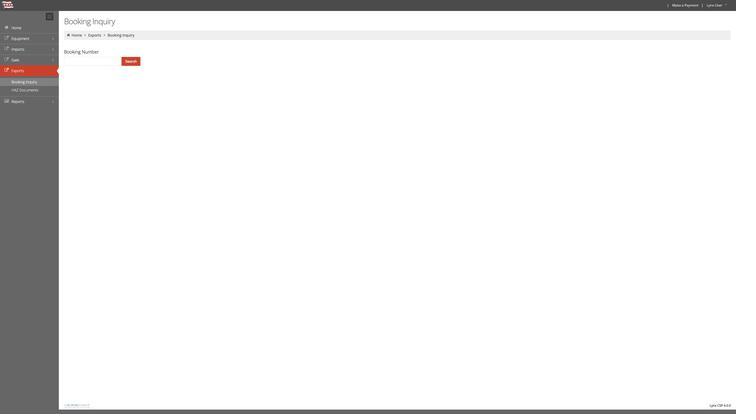 Task type: vqa. For each thing, say whether or not it's contained in the screenshot.
topmost Your
no



Task type: locate. For each thing, give the bounding box(es) containing it.
0 vertical spatial inquiry
[[93, 16, 115, 27]]

0 vertical spatial external link image
[[4, 58, 9, 62]]

1 horizontal spatial |
[[702, 3, 704, 8]]

external link image
[[4, 36, 9, 40], [4, 47, 9, 51]]

| right payment
[[702, 3, 704, 8]]

home link
[[0, 23, 59, 33], [72, 33, 82, 38]]

booking number
[[64, 49, 99, 55]]

equipment link
[[0, 33, 59, 44]]

1 horizontal spatial booking inquiry link
[[108, 33, 135, 38]]

2 horizontal spatial inquiry
[[123, 33, 135, 38]]

home link up booking number in the top of the page
[[72, 33, 82, 38]]

1 vertical spatial lynx
[[711, 404, 717, 409]]

versiant image
[[64, 405, 90, 409]]

1 vertical spatial exports link
[[0, 65, 59, 76]]

inquiry for top booking inquiry link
[[123, 33, 135, 38]]

angle down image
[[724, 3, 729, 7]]

1 vertical spatial external link image
[[4, 47, 9, 51]]

1 external link image from the top
[[4, 36, 9, 40]]

external link image for imports
[[4, 47, 9, 51]]

home up booking number in the top of the page
[[72, 33, 82, 38]]

None text field
[[64, 57, 122, 66]]

0 vertical spatial home
[[11, 25, 21, 30]]

number
[[82, 49, 99, 55]]

1 horizontal spatial exports
[[88, 33, 101, 38]]

lynx csp 4.0.0
[[711, 404, 732, 409]]

lynx
[[708, 3, 715, 8], [711, 404, 717, 409]]

external link image
[[4, 58, 9, 62], [4, 69, 9, 72]]

gate link
[[0, 55, 59, 65]]

angle right image
[[83, 33, 88, 37], [102, 33, 107, 37]]

1 horizontal spatial home
[[72, 33, 82, 38]]

0 horizontal spatial exports
[[11, 68, 24, 73]]

make
[[673, 3, 682, 8]]

csp
[[718, 404, 724, 409]]

1 angle right image from the left
[[83, 33, 88, 37]]

1 vertical spatial booking inquiry
[[108, 33, 135, 38]]

home
[[11, 25, 21, 30], [72, 33, 82, 38]]

home image
[[4, 26, 9, 29], [66, 33, 71, 37]]

reports
[[11, 99, 24, 104]]

imports link
[[0, 44, 59, 55]]

external link image for equipment
[[4, 36, 9, 40]]

inquiry
[[93, 16, 115, 27], [123, 33, 135, 38], [26, 80, 37, 85]]

exports up number
[[88, 33, 101, 38]]

1 vertical spatial home
[[72, 33, 82, 38]]

0 horizontal spatial inquiry
[[26, 80, 37, 85]]

external link image left equipment
[[4, 36, 9, 40]]

0 vertical spatial lynx
[[708, 3, 715, 8]]

1 horizontal spatial exports link
[[88, 33, 101, 38]]

external link image inside equipment 'link'
[[4, 36, 9, 40]]

booking inquiry link
[[108, 33, 135, 38], [0, 78, 59, 86]]

1 vertical spatial home image
[[66, 33, 71, 37]]

external link image left 'imports'
[[4, 47, 9, 51]]

make a payment
[[673, 3, 699, 8]]

2 vertical spatial inquiry
[[26, 80, 37, 85]]

home image inside home link
[[4, 26, 9, 29]]

0 vertical spatial exports link
[[88, 33, 101, 38]]

booking
[[64, 16, 91, 27], [108, 33, 122, 38], [64, 49, 81, 55], [12, 80, 25, 85]]

external link image inside the imports link
[[4, 47, 9, 51]]

home image up booking number in the top of the page
[[66, 33, 71, 37]]

external link image inside gate link
[[4, 58, 9, 62]]

0 vertical spatial home image
[[4, 26, 9, 29]]

2 external link image from the top
[[4, 47, 9, 51]]

external link image inside exports link
[[4, 69, 9, 72]]

1 vertical spatial inquiry
[[123, 33, 135, 38]]

1 vertical spatial external link image
[[4, 69, 9, 72]]

gate
[[11, 58, 19, 63]]

|
[[668, 3, 670, 8], [702, 3, 704, 8]]

exports link up number
[[88, 33, 101, 38]]

bar chart image
[[4, 99, 9, 103]]

exports down gate
[[11, 68, 24, 73]]

haz documents
[[12, 88, 38, 93]]

exports link
[[88, 33, 101, 38], [0, 65, 59, 76]]

home image up equipment 'link'
[[4, 26, 9, 29]]

0 horizontal spatial |
[[668, 3, 670, 8]]

external link image for exports
[[4, 69, 9, 72]]

lynx left csp on the right
[[711, 404, 717, 409]]

external link image down gate link on the left of the page
[[4, 69, 9, 72]]

1 external link image from the top
[[4, 58, 9, 62]]

0 vertical spatial exports
[[88, 33, 101, 38]]

external link image left gate
[[4, 58, 9, 62]]

exports link down gate
[[0, 65, 59, 76]]

0 vertical spatial external link image
[[4, 36, 9, 40]]

1 horizontal spatial home link
[[72, 33, 82, 38]]

external link image for gate
[[4, 58, 9, 62]]

1 horizontal spatial home image
[[66, 33, 71, 37]]

home up equipment
[[11, 25, 21, 30]]

2 vertical spatial booking inquiry
[[12, 80, 37, 85]]

2 external link image from the top
[[4, 69, 9, 72]]

0 vertical spatial booking inquiry
[[64, 16, 115, 27]]

1 horizontal spatial angle right image
[[102, 33, 107, 37]]

0 horizontal spatial home
[[11, 25, 21, 30]]

2 angle right image from the left
[[102, 33, 107, 37]]

| left make
[[668, 3, 670, 8]]

lynx left the user
[[708, 3, 715, 8]]

0 horizontal spatial angle right image
[[83, 33, 88, 37]]

0 horizontal spatial home image
[[4, 26, 9, 29]]

home link up equipment
[[0, 23, 59, 33]]

0 horizontal spatial booking inquiry link
[[0, 78, 59, 86]]

exports
[[88, 33, 101, 38], [11, 68, 24, 73]]

booking inquiry
[[64, 16, 115, 27], [108, 33, 135, 38], [12, 80, 37, 85]]



Task type: describe. For each thing, give the bounding box(es) containing it.
reports link
[[0, 96, 59, 107]]

1 | from the left
[[668, 3, 670, 8]]

0 horizontal spatial exports link
[[0, 65, 59, 76]]

0 vertical spatial booking inquiry link
[[108, 33, 135, 38]]

1 vertical spatial booking inquiry link
[[0, 78, 59, 86]]

search button
[[122, 57, 141, 66]]

lynx for lynx user
[[708, 3, 715, 8]]

inquiry for bottom booking inquiry link
[[26, 80, 37, 85]]

4.0.0
[[725, 404, 732, 409]]

haz documents link
[[0, 86, 59, 94]]

lynx user link
[[705, 0, 731, 11]]

equipment
[[11, 36, 29, 41]]

documents
[[19, 88, 38, 93]]

lynx user
[[708, 3, 723, 8]]

payment
[[685, 3, 699, 8]]

user
[[716, 3, 723, 8]]

2 | from the left
[[702, 3, 704, 8]]

imports
[[11, 47, 24, 52]]

search
[[125, 59, 137, 64]]

a
[[683, 3, 685, 8]]

haz
[[12, 88, 18, 93]]

make a payment link
[[671, 0, 701, 11]]

1 vertical spatial exports
[[11, 68, 24, 73]]

0 horizontal spatial home link
[[0, 23, 59, 33]]

1 horizontal spatial inquiry
[[93, 16, 115, 27]]

lynx for lynx csp 4.0.0
[[711, 404, 717, 409]]



